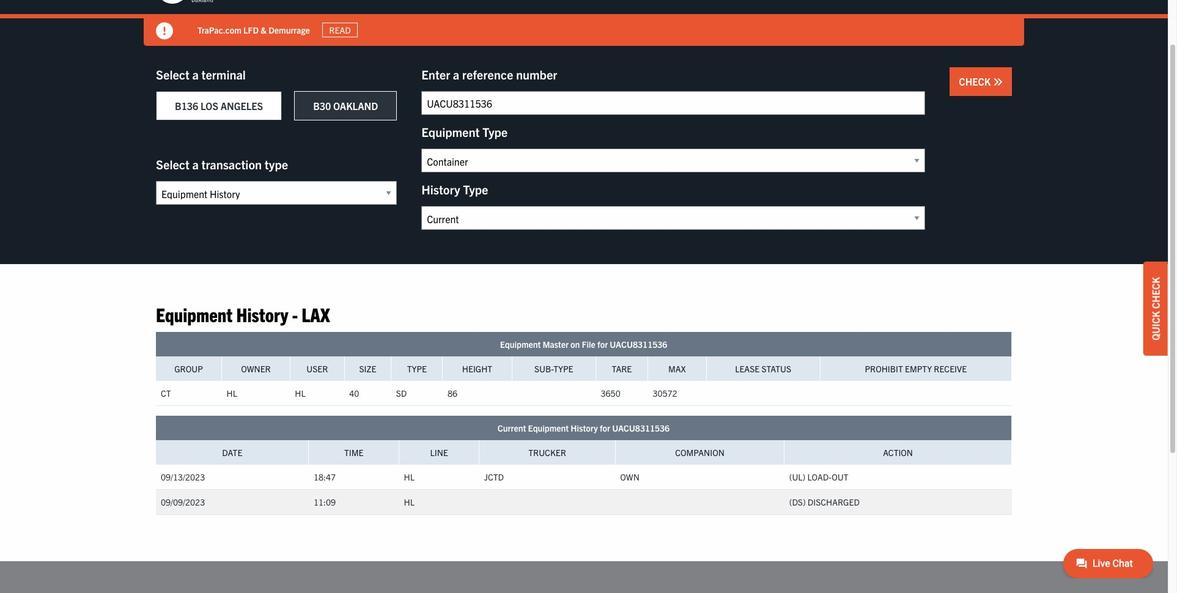 Task type: locate. For each thing, give the bounding box(es) containing it.
current
[[498, 423, 526, 434]]

current equipment history for uacu8311536
[[498, 423, 670, 434]]

hl for 11:09
[[404, 497, 415, 508]]

1 horizontal spatial check
[[1150, 277, 1162, 309]]

1 vertical spatial check
[[1150, 277, 1162, 309]]

for
[[598, 339, 608, 350], [600, 423, 611, 434]]

own
[[621, 472, 640, 483]]

lfd
[[244, 24, 259, 35]]

equipment up history type
[[422, 124, 480, 139]]

a left terminal
[[192, 67, 199, 82]]

type for sub-type
[[554, 364, 574, 375]]

select left "transaction"
[[156, 157, 190, 172]]

0 vertical spatial check
[[960, 75, 994, 87]]

b30
[[313, 100, 331, 112]]

0 vertical spatial history
[[422, 182, 460, 197]]

b30 oakland
[[313, 100, 378, 112]]

group
[[175, 364, 203, 375]]

hl
[[227, 388, 237, 399], [295, 388, 306, 399], [404, 472, 415, 483], [404, 497, 415, 508]]

0 horizontal spatial check
[[960, 75, 994, 87]]

1 horizontal spatial history
[[422, 182, 460, 197]]

enter a reference number
[[422, 67, 558, 82]]

lease status
[[736, 364, 792, 375]]

oakland image
[[156, 0, 248, 5]]

check
[[960, 75, 994, 87], [1150, 277, 1162, 309]]

0 vertical spatial for
[[598, 339, 608, 350]]

equipment up group
[[156, 302, 233, 326]]

read link
[[322, 23, 358, 37]]

select up b136
[[156, 67, 190, 82]]

equipment up sub-
[[500, 339, 541, 350]]

number
[[516, 67, 558, 82]]

-
[[292, 302, 298, 326]]

sub-type
[[535, 364, 574, 375]]

quick
[[1150, 311, 1162, 341]]

for down 3650 in the right bottom of the page
[[600, 423, 611, 434]]

1 vertical spatial history
[[236, 302, 288, 326]]

a right enter on the left of page
[[453, 67, 460, 82]]

type down master
[[554, 364, 574, 375]]

for right file
[[598, 339, 608, 350]]

lease
[[736, 364, 760, 375]]

equipment for equipment type
[[422, 124, 480, 139]]

b136
[[175, 100, 198, 112]]

user
[[307, 364, 328, 375]]

equipment
[[422, 124, 480, 139], [156, 302, 233, 326], [500, 339, 541, 350], [528, 423, 569, 434]]

demurrage
[[269, 24, 310, 35]]

equipment for equipment history - lax
[[156, 302, 233, 326]]

out
[[832, 472, 849, 483]]

30572
[[653, 388, 678, 399]]

footer
[[0, 562, 1169, 593]]

history type
[[422, 182, 488, 197]]

banner
[[0, 0, 1178, 46]]

(ds) discharged
[[790, 497, 860, 508]]

history
[[422, 182, 460, 197], [236, 302, 288, 326], [571, 423, 598, 434]]

ct
[[161, 388, 171, 399]]

tare
[[612, 364, 632, 375]]

1 vertical spatial select
[[156, 157, 190, 172]]

los
[[201, 100, 218, 112]]

type for equipment type
[[483, 124, 508, 139]]

type down equipment type
[[463, 182, 488, 197]]

discharged
[[808, 497, 860, 508]]

action
[[884, 447, 913, 459]]

type down enter a reference number
[[483, 124, 508, 139]]

equipment type
[[422, 124, 508, 139]]

load-
[[808, 472, 832, 483]]

time
[[344, 447, 364, 459]]

1 select from the top
[[156, 67, 190, 82]]

select
[[156, 67, 190, 82], [156, 157, 190, 172]]

a
[[192, 67, 199, 82], [453, 67, 460, 82], [192, 157, 199, 172]]

1 vertical spatial for
[[600, 423, 611, 434]]

3650
[[601, 388, 621, 399]]

2 select from the top
[[156, 157, 190, 172]]

type right 'size'
[[407, 364, 427, 375]]

a left "transaction"
[[192, 157, 199, 172]]

uacu8311536
[[610, 339, 668, 350], [613, 423, 670, 434]]

a for reference
[[453, 67, 460, 82]]

2 vertical spatial history
[[571, 423, 598, 434]]

uacu8311536 down 30572
[[613, 423, 670, 434]]

size
[[359, 364, 377, 375]]

0 vertical spatial select
[[156, 67, 190, 82]]

uacu8311536 up tare
[[610, 339, 668, 350]]

type
[[483, 124, 508, 139], [463, 182, 488, 197], [407, 364, 427, 375], [554, 364, 574, 375]]

2 horizontal spatial history
[[571, 423, 598, 434]]

check button
[[950, 67, 1013, 96]]

banner containing trapac.com lfd & demurrage
[[0, 0, 1178, 46]]

select for select a terminal
[[156, 67, 190, 82]]

solid image
[[156, 23, 173, 40]]



Task type: vqa. For each thing, say whether or not it's contained in the screenshot.
rightmost solid icon
no



Task type: describe. For each thing, give the bounding box(es) containing it.
trapac.com
[[198, 24, 242, 35]]

height
[[462, 364, 493, 375]]

86
[[448, 388, 458, 399]]

check inside "link"
[[1150, 277, 1162, 309]]

prohibit
[[865, 364, 904, 375]]

reference
[[462, 67, 514, 82]]

angeles
[[221, 100, 263, 112]]

file
[[582, 339, 596, 350]]

(ds)
[[790, 497, 806, 508]]

enter
[[422, 67, 450, 82]]

quick check link
[[1144, 262, 1169, 356]]

master
[[543, 339, 569, 350]]

select for select a transaction type
[[156, 157, 190, 172]]

equipment for equipment master on file for uacu8311536
[[500, 339, 541, 350]]

check inside button
[[960, 75, 994, 87]]

1 vertical spatial uacu8311536
[[613, 423, 670, 434]]

select a terminal
[[156, 67, 246, 82]]

equipment up "trucker"
[[528, 423, 569, 434]]

b136 los angeles
[[175, 100, 263, 112]]

jctd
[[484, 472, 504, 483]]

a for terminal
[[192, 67, 199, 82]]

hl for hl
[[295, 388, 306, 399]]

(ul) load-out
[[790, 472, 849, 483]]

status
[[762, 364, 792, 375]]

0 horizontal spatial history
[[236, 302, 288, 326]]

trucker
[[529, 447, 566, 459]]

owner
[[241, 364, 271, 375]]

09/13/2023
[[161, 472, 205, 483]]

lax
[[302, 302, 330, 326]]

0 vertical spatial uacu8311536
[[610, 339, 668, 350]]

11:09
[[314, 497, 336, 508]]

select a transaction type
[[156, 157, 288, 172]]

receive
[[934, 364, 967, 375]]

40
[[349, 388, 359, 399]]

trapac.com lfd & demurrage
[[198, 24, 310, 35]]

transaction
[[202, 157, 262, 172]]

companion
[[676, 447, 725, 459]]

prohibit empty receive
[[865, 364, 967, 375]]

date
[[222, 447, 242, 459]]

09/09/2023
[[161, 497, 205, 508]]

Enter a reference number text field
[[422, 91, 926, 115]]

quick check
[[1150, 277, 1162, 341]]

type
[[265, 157, 288, 172]]

oakland
[[333, 100, 378, 112]]

sd
[[396, 388, 407, 399]]

(ul)
[[790, 472, 806, 483]]

read
[[329, 24, 351, 35]]

max
[[669, 364, 686, 375]]

solid image
[[994, 77, 1003, 87]]

a for transaction
[[192, 157, 199, 172]]

line
[[430, 447, 448, 459]]

hl for 18:47
[[404, 472, 415, 483]]

sub-
[[535, 364, 554, 375]]

equipment history - lax
[[156, 302, 330, 326]]

terminal
[[202, 67, 246, 82]]

empty
[[905, 364, 932, 375]]

equipment master on file for uacu8311536
[[500, 339, 668, 350]]

&
[[261, 24, 267, 35]]

18:47
[[314, 472, 336, 483]]

on
[[571, 339, 580, 350]]

type for history type
[[463, 182, 488, 197]]



